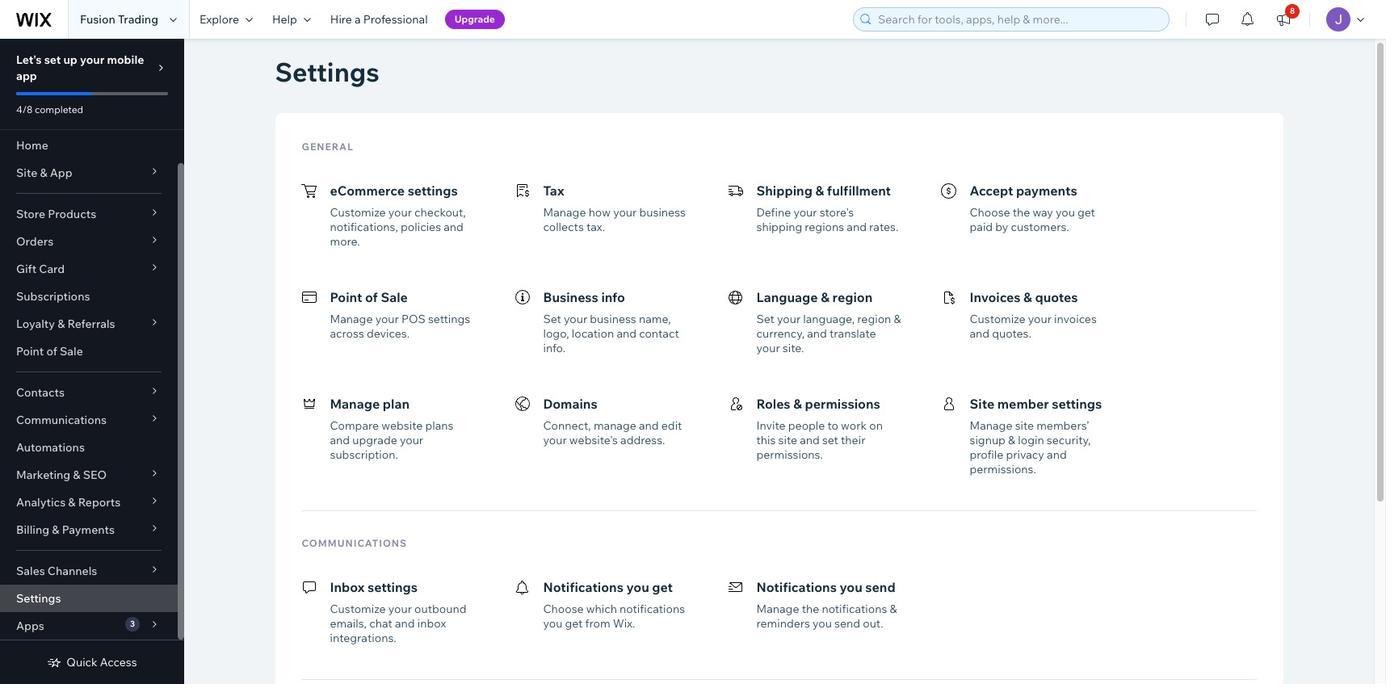 Task type: describe. For each thing, give the bounding box(es) containing it.
loyalty & referrals
[[16, 317, 115, 331]]

collects
[[543, 220, 584, 234]]

language & region set your language, region & currency, and translate your site.
[[757, 289, 901, 356]]

permissions. for member
[[970, 462, 1037, 477]]

login
[[1018, 433, 1045, 448]]

translate
[[830, 326, 876, 341]]

your inside ecommerce settings customize your checkout, notifications, policies and more.
[[388, 205, 412, 220]]

accept payments choose the way you get paid by customers.
[[970, 183, 1096, 234]]

and inside manage plan compare website plans and upgrade your subscription.
[[330, 433, 350, 448]]

your inside point of sale manage your pos settings across devices.
[[375, 312, 399, 326]]

& inside the site member settings manage site members' signup & login security, profile privacy and permissions.
[[1008, 433, 1016, 448]]

plans
[[425, 419, 454, 433]]

your inside let's set up your mobile app
[[80, 53, 104, 67]]

fulfillment
[[827, 183, 891, 199]]

store
[[16, 207, 45, 221]]

automations link
[[0, 434, 178, 461]]

of for point of sale
[[46, 344, 57, 359]]

invoices & quotes customize your invoices and quotes.
[[970, 289, 1097, 341]]

& for app
[[40, 166, 47, 180]]

quick
[[67, 655, 98, 670]]

your inside 'tax manage how your business collects tax.'
[[613, 205, 637, 220]]

mobile
[[107, 53, 144, 67]]

set inside language & region set your language, region & currency, and translate your site.
[[757, 312, 775, 326]]

manage for point of sale
[[330, 312, 373, 326]]

app
[[50, 166, 72, 180]]

1 vertical spatial send
[[835, 617, 861, 631]]

analytics & reports button
[[0, 489, 178, 516]]

upgrade button
[[445, 10, 505, 29]]

their
[[841, 433, 866, 448]]

& for region
[[821, 289, 830, 305]]

inbox settings customize your outbound emails, chat and inbox integrations.
[[330, 579, 467, 646]]

let's
[[16, 53, 42, 67]]

domains connect, manage and edit your website's address.
[[543, 396, 682, 448]]

1 vertical spatial region
[[858, 312, 892, 326]]

point for point of sale
[[16, 344, 44, 359]]

& for quotes
[[1024, 289, 1033, 305]]

and inside invoices & quotes customize your invoices and quotes.
[[970, 326, 990, 341]]

tax.
[[587, 220, 605, 234]]

notifications you send manage the notifications & reminders you send out.
[[757, 579, 897, 631]]

contact
[[639, 326, 679, 341]]

store products button
[[0, 200, 178, 228]]

inbox
[[330, 579, 365, 596]]

loyalty
[[16, 317, 55, 331]]

& for payments
[[52, 523, 59, 537]]

customize for notifications you get
[[330, 602, 386, 617]]

& for fulfillment
[[816, 183, 824, 199]]

settings inside the settings link
[[16, 591, 61, 606]]

get inside the accept payments choose the way you get paid by customers.
[[1078, 205, 1096, 220]]

your inside invoices & quotes customize your invoices and quotes.
[[1028, 312, 1052, 326]]

and inside ecommerce settings customize your checkout, notifications, policies and more.
[[444, 220, 464, 234]]

0 horizontal spatial get
[[565, 617, 583, 631]]

app
[[16, 69, 37, 83]]

sidebar element
[[0, 39, 184, 684]]

your inside inbox settings customize your outbound emails, chat and inbox integrations.
[[388, 602, 412, 617]]

permissions. for &
[[757, 448, 823, 462]]

& for seo
[[73, 468, 80, 482]]

your inside manage plan compare website plans and upgrade your subscription.
[[400, 433, 424, 448]]

website
[[382, 419, 423, 433]]

home link
[[0, 132, 178, 159]]

tax manage how your business collects tax.
[[543, 183, 686, 234]]

which
[[586, 602, 617, 617]]

marketing & seo
[[16, 468, 107, 482]]

notifications for notifications you get
[[543, 579, 624, 596]]

sale for point of sale manage your pos settings across devices.
[[381, 289, 408, 305]]

accept
[[970, 183, 1014, 199]]

trading
[[118, 12, 158, 27]]

notifications you get choose which notifications you get from wix.
[[543, 579, 685, 631]]

and inside domains connect, manage and edit your website's address.
[[639, 419, 659, 433]]

4/8 completed
[[16, 103, 83, 116]]

manage inside manage plan compare website plans and upgrade your subscription.
[[330, 396, 380, 412]]

info.
[[543, 341, 566, 356]]

0 vertical spatial region
[[833, 289, 873, 305]]

work
[[841, 419, 867, 433]]

permissions
[[805, 396, 881, 412]]

shipping & fulfillment define your store's shipping regions and rates.
[[757, 183, 899, 234]]

customize inside invoices & quotes customize your invoices and quotes.
[[970, 312, 1026, 326]]

and inside inbox settings customize your outbound emails, chat and inbox integrations.
[[395, 617, 415, 631]]

inbox
[[418, 617, 446, 631]]

manage plan compare website plans and upgrade your subscription.
[[330, 396, 454, 462]]

payments
[[62, 523, 115, 537]]

business for info
[[590, 312, 637, 326]]

help button
[[263, 0, 321, 39]]

point for point of sale manage your pos settings across devices.
[[330, 289, 362, 305]]

ecommerce settings customize your checkout, notifications, policies and more.
[[330, 183, 466, 249]]

customers.
[[1011, 220, 1070, 234]]

sales channels button
[[0, 558, 178, 585]]

plan
[[383, 396, 410, 412]]

settings inside inbox settings customize your outbound emails, chat and inbox integrations.
[[368, 579, 418, 596]]

& for referrals
[[57, 317, 65, 331]]

you inside the accept payments choose the way you get paid by customers.
[[1056, 205, 1075, 220]]

professional
[[363, 12, 428, 27]]

shipping
[[757, 183, 813, 199]]

tax
[[543, 183, 564, 199]]

help
[[272, 12, 297, 27]]

sales channels
[[16, 564, 97, 579]]

site inside the site member settings manage site members' signup & login security, profile privacy and permissions.
[[1015, 419, 1034, 433]]

more.
[[330, 234, 360, 249]]

connect,
[[543, 419, 591, 433]]

a
[[355, 12, 361, 27]]

site for &
[[16, 166, 37, 180]]

point of sale link
[[0, 338, 178, 365]]

language
[[757, 289, 818, 305]]

gift
[[16, 262, 36, 276]]

invoices
[[1055, 312, 1097, 326]]

the inside the accept payments choose the way you get paid by customers.
[[1013, 205, 1031, 220]]

contacts
[[16, 385, 65, 400]]

and inside shipping & fulfillment define your store's shipping regions and rates.
[[847, 220, 867, 234]]

name,
[[639, 312, 671, 326]]



Task type: locate. For each thing, give the bounding box(es) containing it.
notifications for send
[[822, 602, 888, 617]]

& left app
[[40, 166, 47, 180]]

site & app button
[[0, 159, 178, 187]]

0 horizontal spatial site
[[779, 433, 798, 448]]

pos
[[402, 312, 426, 326]]

and right site.
[[807, 326, 827, 341]]

manage for notifications you send
[[757, 602, 800, 617]]

& inside popup button
[[73, 468, 80, 482]]

your inside shipping & fulfillment define your store's shipping regions and rates.
[[794, 205, 817, 220]]

manage inside the site member settings manage site members' signup & login security, profile privacy and permissions.
[[970, 419, 1013, 433]]

2 vertical spatial get
[[565, 617, 583, 631]]

apps
[[16, 619, 44, 634]]

send up out.
[[866, 579, 896, 596]]

region up language,
[[833, 289, 873, 305]]

point inside point of sale manage your pos settings across devices.
[[330, 289, 362, 305]]

permissions. down signup
[[970, 462, 1037, 477]]

edit
[[662, 419, 682, 433]]

& inside invoices & quotes customize your invoices and quotes.
[[1024, 289, 1033, 305]]

business
[[543, 289, 599, 305]]

0 vertical spatial site
[[16, 166, 37, 180]]

business down info
[[590, 312, 637, 326]]

1 horizontal spatial sale
[[381, 289, 408, 305]]

& right loyalty
[[57, 317, 65, 331]]

site
[[16, 166, 37, 180], [970, 396, 995, 412]]

notifications
[[543, 579, 624, 596], [757, 579, 837, 596]]

1 vertical spatial set
[[823, 433, 839, 448]]

choose inside the accept payments choose the way you get paid by customers.
[[970, 205, 1011, 220]]

site right this at the right bottom of the page
[[779, 433, 798, 448]]

notifications up which
[[543, 579, 624, 596]]

& left the login
[[1008, 433, 1016, 448]]

products
[[48, 207, 96, 221]]

analytics
[[16, 495, 66, 510]]

quotes.
[[992, 326, 1032, 341]]

store's
[[820, 205, 854, 220]]

customize for tax
[[330, 205, 386, 220]]

0 vertical spatial point
[[330, 289, 362, 305]]

2 horizontal spatial get
[[1078, 205, 1096, 220]]

1 vertical spatial the
[[802, 602, 820, 617]]

signup
[[970, 433, 1006, 448]]

site inside the site member settings manage site members' signup & login security, profile privacy and permissions.
[[970, 396, 995, 412]]

&
[[40, 166, 47, 180], [816, 183, 824, 199], [821, 289, 830, 305], [1024, 289, 1033, 305], [894, 312, 901, 326], [57, 317, 65, 331], [794, 396, 802, 412], [1008, 433, 1016, 448], [73, 468, 80, 482], [68, 495, 76, 510], [52, 523, 59, 537], [890, 602, 897, 617]]

notifications inside notifications you get choose which notifications you get from wix.
[[543, 579, 624, 596]]

send left out.
[[835, 617, 861, 631]]

notifications right reminders at bottom right
[[822, 602, 888, 617]]

site down home on the left top of the page
[[16, 166, 37, 180]]

0 horizontal spatial the
[[802, 602, 820, 617]]

choose down accept
[[970, 205, 1011, 220]]

site down member
[[1015, 419, 1034, 433]]

8
[[1290, 6, 1296, 16]]

& right translate
[[894, 312, 901, 326]]

and right policies
[[444, 220, 464, 234]]

fusion trading
[[80, 12, 158, 27]]

the left out.
[[802, 602, 820, 617]]

of up devices.
[[365, 289, 378, 305]]

notifications inside notifications you get choose which notifications you get from wix.
[[620, 602, 685, 617]]

& up people
[[794, 396, 802, 412]]

settings right pos
[[428, 312, 470, 326]]

& up store's
[[816, 183, 824, 199]]

2 set from the left
[[757, 312, 775, 326]]

1 vertical spatial communications
[[302, 537, 407, 549]]

1 vertical spatial point
[[16, 344, 44, 359]]

analytics & reports
[[16, 495, 121, 510]]

language,
[[803, 312, 855, 326]]

regions
[[805, 220, 845, 234]]

and left the rates.
[[847, 220, 867, 234]]

the inside "notifications you send manage the notifications & reminders you send out."
[[802, 602, 820, 617]]

0 vertical spatial business
[[640, 205, 686, 220]]

0 horizontal spatial site
[[16, 166, 37, 180]]

& inside dropdown button
[[68, 495, 76, 510]]

1 horizontal spatial site
[[970, 396, 995, 412]]

& up language,
[[821, 289, 830, 305]]

point down loyalty
[[16, 344, 44, 359]]

completed
[[35, 103, 83, 116]]

settings inside point of sale manage your pos settings across devices.
[[428, 312, 470, 326]]

manage
[[594, 419, 637, 433]]

site up signup
[[970, 396, 995, 412]]

of inside point of sale manage your pos settings across devices.
[[365, 289, 378, 305]]

communications up automations at the left bottom of page
[[16, 413, 107, 427]]

customize inside ecommerce settings customize your checkout, notifications, policies and more.
[[330, 205, 386, 220]]

1 vertical spatial get
[[652, 579, 673, 596]]

business
[[640, 205, 686, 220], [590, 312, 637, 326]]

your down ecommerce
[[388, 205, 412, 220]]

0 horizontal spatial sale
[[60, 344, 83, 359]]

site
[[1015, 419, 1034, 433], [779, 433, 798, 448]]

your down the quotes
[[1028, 312, 1052, 326]]

your left plans
[[400, 433, 424, 448]]

and inside business info set your business name, logo, location and contact info.
[[617, 326, 637, 341]]

subscriptions
[[16, 289, 90, 304]]

and inside language & region set your language, region & currency, and translate your site.
[[807, 326, 827, 341]]

set left up
[[44, 53, 61, 67]]

integrations.
[[330, 631, 396, 646]]

your down shipping at the top right of the page
[[794, 205, 817, 220]]

set down language
[[757, 312, 775, 326]]

set left their
[[823, 433, 839, 448]]

settings inside ecommerce settings customize your checkout, notifications, policies and more.
[[408, 183, 458, 199]]

settings up chat
[[368, 579, 418, 596]]

quick access button
[[47, 655, 137, 670]]

rates.
[[870, 220, 899, 234]]

sale
[[381, 289, 408, 305], [60, 344, 83, 359]]

permissions. inside the site member settings manage site members' signup & login security, profile privacy and permissions.
[[970, 462, 1037, 477]]

and right the login
[[1047, 448, 1067, 462]]

sale inside point of sale link
[[60, 344, 83, 359]]

0 vertical spatial sale
[[381, 289, 408, 305]]

notifications inside "notifications you send manage the notifications & reminders you send out."
[[757, 579, 837, 596]]

hire
[[330, 12, 352, 27]]

1 horizontal spatial choose
[[970, 205, 1011, 220]]

1 vertical spatial settings
[[16, 591, 61, 606]]

your left site.
[[757, 341, 780, 356]]

devices.
[[367, 326, 410, 341]]

manage for site member settings
[[970, 419, 1013, 433]]

your
[[80, 53, 104, 67], [388, 205, 412, 220], [613, 205, 637, 220], [794, 205, 817, 220], [375, 312, 399, 326], [564, 312, 588, 326], [777, 312, 801, 326], [1028, 312, 1052, 326], [757, 341, 780, 356], [400, 433, 424, 448], [543, 433, 567, 448], [388, 602, 412, 617]]

loyalty & referrals button
[[0, 310, 178, 338]]

1 vertical spatial choose
[[543, 602, 584, 617]]

up
[[63, 53, 77, 67]]

0 horizontal spatial point
[[16, 344, 44, 359]]

0 horizontal spatial communications
[[16, 413, 107, 427]]

manage inside point of sale manage your pos settings across devices.
[[330, 312, 373, 326]]

0 vertical spatial set
[[44, 53, 61, 67]]

manage inside "notifications you send manage the notifications & reminders you send out."
[[757, 602, 800, 617]]

set inside roles & permissions invite people to work on this site and set their permissions.
[[823, 433, 839, 448]]

get
[[1078, 205, 1096, 220], [652, 579, 673, 596], [565, 617, 583, 631]]

the left way
[[1013, 205, 1031, 220]]

and left to
[[800, 433, 820, 448]]

site for member
[[970, 396, 995, 412]]

member
[[998, 396, 1049, 412]]

1 horizontal spatial site
[[1015, 419, 1034, 433]]

1 vertical spatial customize
[[970, 312, 1026, 326]]

gift card button
[[0, 255, 178, 283]]

customize down inbox
[[330, 602, 386, 617]]

define
[[757, 205, 791, 220]]

1 vertical spatial sale
[[60, 344, 83, 359]]

& right out.
[[890, 602, 897, 617]]

0 vertical spatial get
[[1078, 205, 1096, 220]]

and inside the site member settings manage site members' signup & login security, profile privacy and permissions.
[[1047, 448, 1067, 462]]

region right language,
[[858, 312, 892, 326]]

your right how
[[613, 205, 637, 220]]

1 horizontal spatial notifications
[[822, 602, 888, 617]]

notifications for get
[[620, 602, 685, 617]]

communications inside popup button
[[16, 413, 107, 427]]

region
[[833, 289, 873, 305], [858, 312, 892, 326]]

customize down invoices
[[970, 312, 1026, 326]]

1 horizontal spatial point
[[330, 289, 362, 305]]

quick access
[[67, 655, 137, 670]]

compare
[[330, 419, 379, 433]]

Search for tools, apps, help & more... field
[[873, 8, 1164, 31]]

& for permissions
[[794, 396, 802, 412]]

set inside let's set up your mobile app
[[44, 53, 61, 67]]

set inside business info set your business name, logo, location and contact info.
[[543, 312, 561, 326]]

1 horizontal spatial send
[[866, 579, 896, 596]]

your inside business info set your business name, logo, location and contact info.
[[564, 312, 588, 326]]

& inside "notifications you send manage the notifications & reminders you send out."
[[890, 602, 897, 617]]

card
[[39, 262, 65, 276]]

0 vertical spatial choose
[[970, 205, 1011, 220]]

sale up pos
[[381, 289, 408, 305]]

checkout,
[[415, 205, 466, 220]]

settings inside the site member settings manage site members' signup & login security, profile privacy and permissions.
[[1052, 396, 1102, 412]]

1 set from the left
[[543, 312, 561, 326]]

0 horizontal spatial send
[[835, 617, 861, 631]]

0 horizontal spatial permissions.
[[757, 448, 823, 462]]

settings up the members'
[[1052, 396, 1102, 412]]

of inside sidebar element
[[46, 344, 57, 359]]

invoices
[[970, 289, 1021, 305]]

1 horizontal spatial settings
[[275, 56, 380, 88]]

sale for point of sale
[[60, 344, 83, 359]]

& for reports
[[68, 495, 76, 510]]

and left upgrade on the bottom of the page
[[330, 433, 350, 448]]

business for manage
[[640, 205, 686, 220]]

billing
[[16, 523, 49, 537]]

0 horizontal spatial settings
[[16, 591, 61, 606]]

1 vertical spatial site
[[970, 396, 995, 412]]

access
[[100, 655, 137, 670]]

of for point of sale manage your pos settings across devices.
[[365, 289, 378, 305]]

0 horizontal spatial of
[[46, 344, 57, 359]]

1 horizontal spatial communications
[[302, 537, 407, 549]]

1 vertical spatial of
[[46, 344, 57, 359]]

2 vertical spatial customize
[[330, 602, 386, 617]]

point of sale manage your pos settings across devices.
[[330, 289, 470, 341]]

sales
[[16, 564, 45, 579]]

communications up inbox
[[302, 537, 407, 549]]

permissions. inside roles & permissions invite people to work on this site and set their permissions.
[[757, 448, 823, 462]]

your down language
[[777, 312, 801, 326]]

seo
[[83, 468, 107, 482]]

home
[[16, 138, 48, 153]]

1 vertical spatial business
[[590, 312, 637, 326]]

& left reports
[[68, 495, 76, 510]]

0 horizontal spatial business
[[590, 312, 637, 326]]

site.
[[783, 341, 804, 356]]

& inside shipping & fulfillment define your store's shipping regions and rates.
[[816, 183, 824, 199]]

2 notifications from the left
[[822, 602, 888, 617]]

and left quotes.
[[970, 326, 990, 341]]

& left the quotes
[[1024, 289, 1033, 305]]

your left inbox
[[388, 602, 412, 617]]

1 horizontal spatial the
[[1013, 205, 1031, 220]]

on
[[870, 419, 883, 433]]

1 notifications from the left
[[620, 602, 685, 617]]

marketing & seo button
[[0, 461, 178, 489]]

people
[[788, 419, 825, 433]]

0 vertical spatial send
[[866, 579, 896, 596]]

point of sale
[[16, 344, 83, 359]]

to
[[828, 419, 839, 433]]

channels
[[48, 564, 97, 579]]

1 horizontal spatial get
[[652, 579, 673, 596]]

roles & permissions invite people to work on this site and set their permissions.
[[757, 396, 883, 462]]

communications-section element
[[290, 554, 1269, 660]]

0 horizontal spatial set
[[44, 53, 61, 67]]

1 horizontal spatial permissions.
[[970, 462, 1037, 477]]

your right up
[[80, 53, 104, 67]]

settings link
[[0, 585, 178, 612]]

settings
[[408, 183, 458, 199], [428, 312, 470, 326], [1052, 396, 1102, 412], [368, 579, 418, 596]]

of down loyalty & referrals
[[46, 344, 57, 359]]

shipping
[[757, 220, 803, 234]]

1 notifications from the left
[[543, 579, 624, 596]]

settings down hire
[[275, 56, 380, 88]]

& right billing
[[52, 523, 59, 537]]

0 vertical spatial settings
[[275, 56, 380, 88]]

general-section element
[[290, 157, 1269, 491]]

0 horizontal spatial choose
[[543, 602, 584, 617]]

choose
[[970, 205, 1011, 220], [543, 602, 584, 617]]

business inside 'tax manage how your business collects tax.'
[[640, 205, 686, 220]]

choose left from
[[543, 602, 584, 617]]

manage inside 'tax manage how your business collects tax.'
[[543, 205, 586, 220]]

& left seo
[[73, 468, 80, 482]]

out.
[[863, 617, 884, 631]]

& inside roles & permissions invite people to work on this site and set their permissions.
[[794, 396, 802, 412]]

notifications right which
[[620, 602, 685, 617]]

billing & payments button
[[0, 516, 178, 544]]

ecommerce
[[330, 183, 405, 199]]

0 vertical spatial of
[[365, 289, 378, 305]]

0 horizontal spatial notifications
[[543, 579, 624, 596]]

set
[[543, 312, 561, 326], [757, 312, 775, 326]]

and right chat
[[395, 617, 415, 631]]

and left edit
[[639, 419, 659, 433]]

site inside roles & permissions invite people to work on this site and set their permissions.
[[779, 433, 798, 448]]

permissions.
[[757, 448, 823, 462], [970, 462, 1037, 477]]

communications button
[[0, 406, 178, 434]]

sale inside point of sale manage your pos settings across devices.
[[381, 289, 408, 305]]

1 horizontal spatial notifications
[[757, 579, 837, 596]]

point inside sidebar element
[[16, 344, 44, 359]]

site & app
[[16, 166, 72, 180]]

0 horizontal spatial set
[[543, 312, 561, 326]]

your left "website's"
[[543, 433, 567, 448]]

notifications inside "notifications you send manage the notifications & reminders you send out."
[[822, 602, 888, 617]]

business right how
[[640, 205, 686, 220]]

customize down ecommerce
[[330, 205, 386, 220]]

& inside dropdown button
[[57, 317, 65, 331]]

set down business
[[543, 312, 561, 326]]

explore
[[200, 12, 239, 27]]

subscriptions link
[[0, 283, 178, 310]]

notifications,
[[330, 220, 398, 234]]

orders button
[[0, 228, 178, 255]]

your inside domains connect, manage and edit your website's address.
[[543, 433, 567, 448]]

notifications up reminders at bottom right
[[757, 579, 837, 596]]

customize inside inbox settings customize your outbound emails, chat and inbox integrations.
[[330, 602, 386, 617]]

subscription.
[[330, 448, 398, 462]]

gift card
[[16, 262, 65, 276]]

your down business
[[564, 312, 588, 326]]

by
[[996, 220, 1009, 234]]

0 vertical spatial the
[[1013, 205, 1031, 220]]

settings up checkout,
[[408, 183, 458, 199]]

permissions. down people
[[757, 448, 823, 462]]

8 button
[[1266, 0, 1302, 39]]

0 vertical spatial communications
[[16, 413, 107, 427]]

point up across
[[330, 289, 362, 305]]

your left pos
[[375, 312, 399, 326]]

info
[[602, 289, 625, 305]]

upgrade
[[455, 13, 495, 25]]

notifications for notifications you send
[[757, 579, 837, 596]]

1 horizontal spatial set
[[757, 312, 775, 326]]

store products
[[16, 207, 96, 221]]

set
[[44, 53, 61, 67], [823, 433, 839, 448]]

1 horizontal spatial business
[[640, 205, 686, 220]]

1 horizontal spatial of
[[365, 289, 378, 305]]

business inside business info set your business name, logo, location and contact info.
[[590, 312, 637, 326]]

3
[[130, 619, 135, 629]]

and
[[444, 220, 464, 234], [847, 220, 867, 234], [617, 326, 637, 341], [807, 326, 827, 341], [970, 326, 990, 341], [639, 419, 659, 433], [330, 433, 350, 448], [800, 433, 820, 448], [1047, 448, 1067, 462], [395, 617, 415, 631]]

and left name,
[[617, 326, 637, 341]]

and inside roles & permissions invite people to work on this site and set their permissions.
[[800, 433, 820, 448]]

2 notifications from the left
[[757, 579, 837, 596]]

0 vertical spatial customize
[[330, 205, 386, 220]]

0 horizontal spatial notifications
[[620, 602, 685, 617]]

sale down loyalty & referrals
[[60, 344, 83, 359]]

way
[[1033, 205, 1054, 220]]

business info set your business name, logo, location and contact info.
[[543, 289, 679, 356]]

site inside site & app popup button
[[16, 166, 37, 180]]

settings down sales
[[16, 591, 61, 606]]

1 horizontal spatial set
[[823, 433, 839, 448]]

choose inside notifications you get choose which notifications you get from wix.
[[543, 602, 584, 617]]



Task type: vqa. For each thing, say whether or not it's contained in the screenshot.


